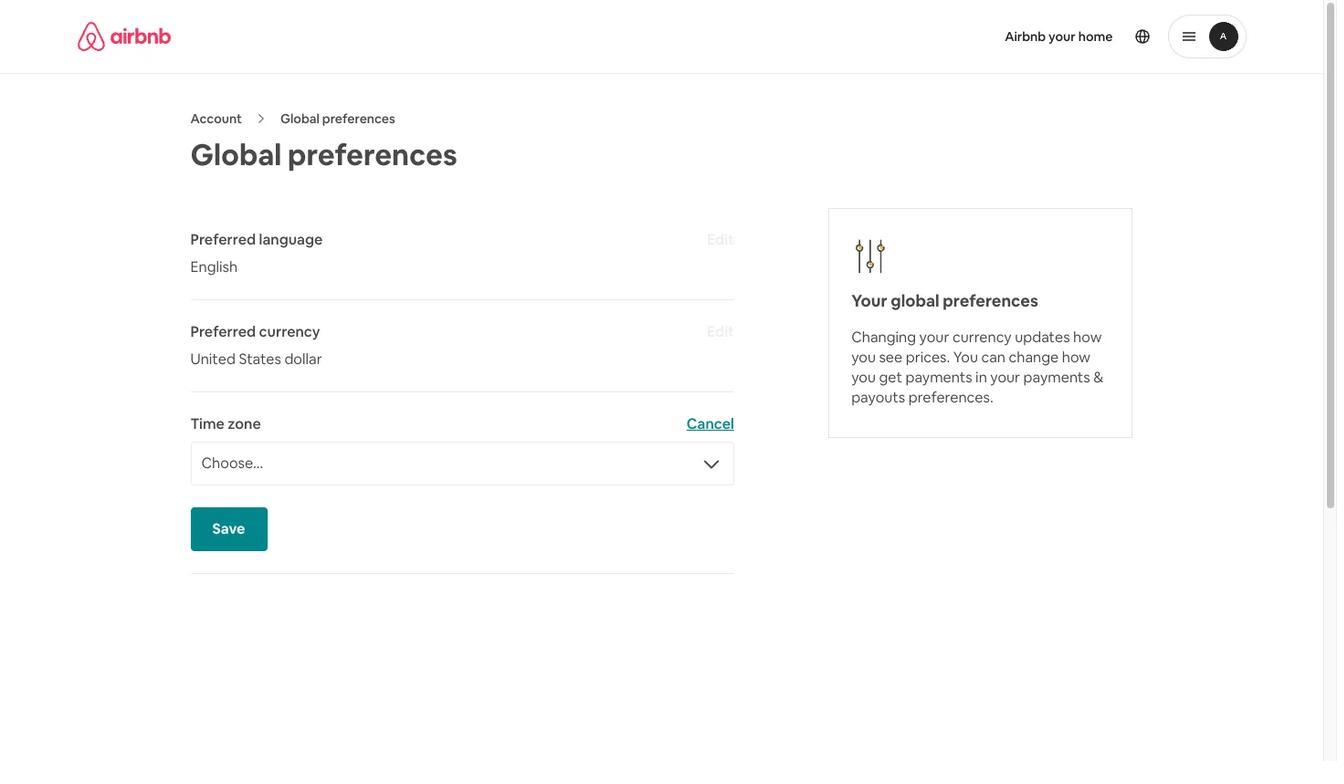 Task type: vqa. For each thing, say whether or not it's contained in the screenshot.
Save
yes



Task type: locate. For each thing, give the bounding box(es) containing it.
2 edit from the top
[[707, 322, 734, 342]]

1 vertical spatial edit button
[[707, 322, 734, 343]]

2 vertical spatial your
[[991, 368, 1021, 387]]

changing
[[852, 328, 916, 347]]

payments
[[906, 368, 973, 387], [1024, 368, 1091, 387]]

1 vertical spatial your
[[920, 328, 950, 347]]

1 horizontal spatial currency
[[953, 328, 1012, 347]]

united
[[190, 350, 236, 369]]

preferences.
[[909, 388, 994, 407]]

0 vertical spatial edit
[[707, 230, 734, 249]]

2 edit button from the top
[[707, 322, 734, 343]]

0 vertical spatial global preferences
[[280, 111, 395, 127]]

zone
[[228, 415, 261, 434]]

you
[[852, 348, 876, 367], [852, 368, 876, 387]]

your inside "link"
[[1049, 28, 1076, 45]]

0 vertical spatial you
[[852, 348, 876, 367]]

preferred inside preferred currency united states dollar
[[190, 322, 256, 342]]

how
[[1073, 328, 1102, 347], [1062, 348, 1091, 367]]

can
[[982, 348, 1006, 367]]

1 preferred from the top
[[190, 230, 256, 249]]

dollar
[[284, 350, 322, 369]]

preferences
[[322, 111, 395, 127], [288, 136, 458, 174], [943, 291, 1039, 312]]

1 edit button from the top
[[707, 230, 734, 250]]

currency
[[259, 322, 320, 342], [953, 328, 1012, 347]]

0 vertical spatial global
[[280, 111, 320, 127]]

your for airbnb
[[1049, 28, 1076, 45]]

how up &
[[1073, 328, 1102, 347]]

1 horizontal spatial your
[[991, 368, 1021, 387]]

your left home
[[1049, 28, 1076, 45]]

global right account
[[280, 111, 320, 127]]

preferred inside preferred language english
[[190, 230, 256, 249]]

preferred up united
[[190, 322, 256, 342]]

global
[[280, 111, 320, 127], [190, 136, 282, 174]]

airbnb your home link
[[994, 17, 1124, 56]]

1 vertical spatial edit
[[707, 322, 734, 342]]

preferred for united
[[190, 322, 256, 342]]

account
[[190, 111, 242, 127]]

preferred currency united states dollar
[[190, 322, 322, 369]]

your global preferences
[[852, 291, 1039, 312]]

payments down the change
[[1024, 368, 1091, 387]]

changing your currency updates how you see prices. you can change how you get payments in your payments & payouts preferences.
[[852, 328, 1104, 407]]

1 vertical spatial preferences
[[288, 136, 458, 174]]

in
[[976, 368, 987, 387]]

0 vertical spatial your
[[1049, 28, 1076, 45]]

home
[[1079, 28, 1113, 45]]

save
[[212, 520, 245, 539]]

1 edit from the top
[[707, 230, 734, 249]]

2 preferred from the top
[[190, 322, 256, 342]]

updates
[[1015, 328, 1070, 347]]

how down updates on the right top of the page
[[1062, 348, 1091, 367]]

change
[[1009, 348, 1059, 367]]

1 vertical spatial preferred
[[190, 322, 256, 342]]

payments down prices.
[[906, 368, 973, 387]]

you left see
[[852, 348, 876, 367]]

global down account
[[190, 136, 282, 174]]

0 vertical spatial preferred
[[190, 230, 256, 249]]

currency inside the changing your currency updates how you see prices. you can change how you get payments in your payments & payouts preferences.
[[953, 328, 1012, 347]]

you up payouts
[[852, 368, 876, 387]]

cancel
[[687, 415, 734, 434]]

1 vertical spatial you
[[852, 368, 876, 387]]

account link
[[190, 111, 242, 127]]

2 horizontal spatial your
[[1049, 28, 1076, 45]]

1 horizontal spatial payments
[[1024, 368, 1091, 387]]

your down can
[[991, 368, 1021, 387]]

currency up can
[[953, 328, 1012, 347]]

preferred language english
[[190, 230, 323, 277]]

0 horizontal spatial your
[[920, 328, 950, 347]]

0 vertical spatial edit button
[[707, 230, 734, 250]]

0 horizontal spatial payments
[[906, 368, 973, 387]]

currency up dollar
[[259, 322, 320, 342]]

global preferences
[[280, 111, 395, 127], [190, 136, 458, 174]]

preferred
[[190, 230, 256, 249], [190, 322, 256, 342]]

airbnb your home
[[1005, 28, 1113, 45]]

currency inside preferred currency united states dollar
[[259, 322, 320, 342]]

0 horizontal spatial currency
[[259, 322, 320, 342]]

time zone
[[190, 415, 261, 434]]

your up prices.
[[920, 328, 950, 347]]

preferred up 'english'
[[190, 230, 256, 249]]

preferred for english
[[190, 230, 256, 249]]

1 vertical spatial global
[[190, 136, 282, 174]]

edit
[[707, 230, 734, 249], [707, 322, 734, 342]]

edit button
[[707, 230, 734, 250], [707, 322, 734, 343]]

your
[[1049, 28, 1076, 45], [920, 328, 950, 347], [991, 368, 1021, 387]]



Task type: describe. For each thing, give the bounding box(es) containing it.
0 vertical spatial how
[[1073, 328, 1102, 347]]

edit for preferred currency united states dollar
[[707, 322, 734, 342]]

edit button for preferred language english
[[707, 230, 734, 250]]

2 payments from the left
[[1024, 368, 1091, 387]]

cancel button
[[687, 415, 734, 435]]

global
[[891, 291, 940, 312]]

&
[[1094, 368, 1104, 387]]

2 vertical spatial preferences
[[943, 291, 1039, 312]]

2 you from the top
[[852, 368, 876, 387]]

1 vertical spatial how
[[1062, 348, 1091, 367]]

get
[[879, 368, 903, 387]]

payouts
[[852, 388, 906, 407]]

airbnb
[[1005, 28, 1046, 45]]

save button
[[190, 508, 267, 552]]

profile element
[[684, 0, 1247, 73]]

see
[[879, 348, 903, 367]]

1 vertical spatial global preferences
[[190, 136, 458, 174]]

language
[[259, 230, 323, 249]]

your
[[852, 291, 888, 312]]

you
[[953, 348, 978, 367]]

time
[[190, 415, 225, 434]]

edit button for preferred currency united states dollar
[[707, 322, 734, 343]]

0 vertical spatial preferences
[[322, 111, 395, 127]]

your for changing
[[920, 328, 950, 347]]

english
[[190, 258, 238, 277]]

edit for preferred language english
[[707, 230, 734, 249]]

prices.
[[906, 348, 950, 367]]

1 you from the top
[[852, 348, 876, 367]]

1 payments from the left
[[906, 368, 973, 387]]

states
[[239, 350, 281, 369]]



